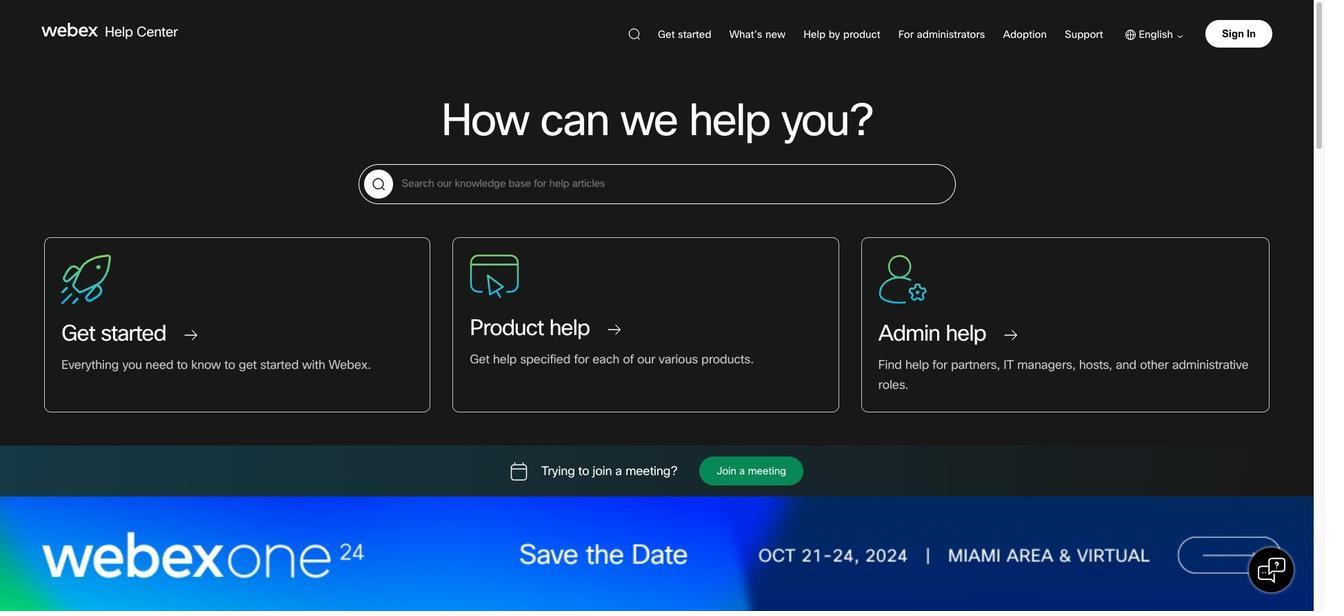 Task type: vqa. For each thing, say whether or not it's contained in the screenshot.
Get started image
yes



Task type: locate. For each thing, give the bounding box(es) containing it.
0 vertical spatial search icon image
[[629, 28, 640, 40]]

chat help image
[[1258, 557, 1286, 585]]

search icon image
[[629, 28, 640, 40], [364, 170, 393, 199]]

product help image
[[470, 255, 520, 299]]

1 vertical spatial search icon image
[[364, 170, 393, 199]]

admin help image
[[879, 255, 927, 304]]

0 horizontal spatial search icon image
[[364, 170, 393, 199]]



Task type: describe. For each thing, give the bounding box(es) containing it.
get started image
[[61, 255, 111, 304]]

webexone2024 image
[[0, 497, 1315, 611]]

webex logo image
[[41, 23, 98, 37]]

1 horizontal spatial search icon image
[[629, 28, 640, 40]]

search-input field
[[359, 165, 955, 204]]

arrow image
[[1174, 35, 1184, 38]]



